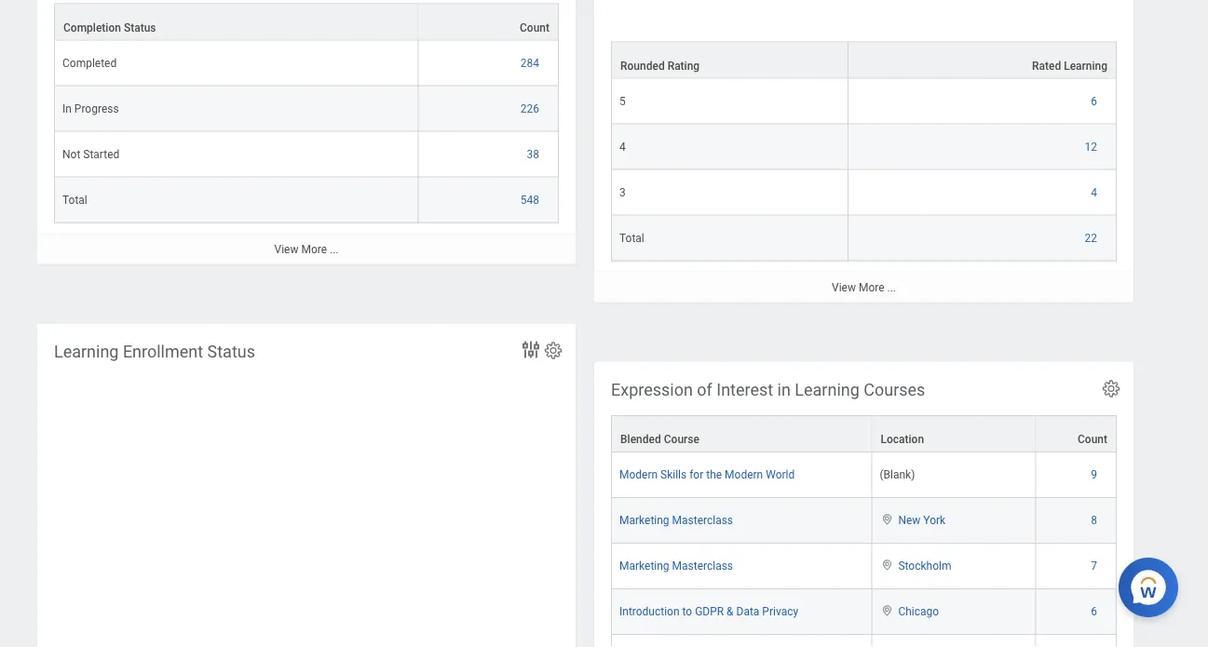 Task type: locate. For each thing, give the bounding box(es) containing it.
introduction to gdpr & data privacy link
[[620, 601, 799, 618]]

cell down chicago
[[872, 635, 1036, 647]]

count button up 9
[[1036, 416, 1116, 451]]

location button
[[872, 416, 1035, 451]]

&
[[727, 605, 734, 618]]

0 vertical spatial location image
[[880, 513, 895, 526]]

1 6 from the top
[[1091, 136, 1097, 149]]

introduction to gdpr & data privacy
[[620, 605, 799, 618]]

row containing 3
[[611, 211, 1117, 257]]

1 horizontal spatial modern
[[725, 468, 763, 481]]

location image
[[880, 513, 895, 526], [880, 559, 895, 572]]

status right completion
[[124, 21, 156, 34]]

0 vertical spatial marketing masterclass link
[[620, 510, 733, 527]]

marketing masterclass up to
[[620, 560, 733, 573]]

count button
[[419, 4, 558, 40], [1036, 416, 1116, 451]]

status right 'enrollment'
[[207, 342, 255, 361]]

6 button down 7 button
[[1091, 604, 1100, 619]]

4 down 12 button
[[1091, 227, 1097, 240]]

8 button
[[1091, 513, 1100, 528]]

in
[[778, 380, 791, 400]]

4
[[620, 181, 626, 194], [1091, 227, 1097, 240]]

learning left 'enrollment'
[[54, 342, 119, 361]]

total list item
[[620, 269, 674, 286]]

2 cell from the left
[[872, 635, 1036, 647]]

row containing total
[[54, 178, 559, 223]]

1 horizontal spatial count
[[1078, 433, 1108, 446]]

0 vertical spatial total element
[[62, 190, 87, 206]]

1 horizontal spatial learning
[[795, 380, 860, 400]]

22 row
[[611, 257, 1117, 302]]

configure and view chart data image
[[520, 339, 542, 361]]

new york
[[899, 514, 946, 527]]

rated learning
[[1032, 100, 1108, 113]]

0 vertical spatial marketing
[[620, 514, 669, 527]]

total element containing total
[[62, 190, 87, 206]]

6 button
[[1091, 135, 1100, 150], [1091, 604, 1100, 619]]

0 horizontal spatial total element
[[62, 190, 87, 206]]

items selected list
[[620, 269, 674, 286]]

6 for 6 "button" in learning content by rating element
[[1091, 136, 1097, 149]]

1 6 button from the top
[[1091, 135, 1100, 150]]

1 horizontal spatial 4
[[1091, 227, 1097, 240]]

0 horizontal spatial modern
[[620, 468, 658, 481]]

status inside popup button
[[124, 21, 156, 34]]

view more ... link
[[37, 233, 576, 264]]

0 vertical spatial 6
[[1091, 136, 1097, 149]]

configure learning enrollment status image
[[543, 341, 564, 361]]

chicago link
[[899, 601, 939, 618]]

marketing for stockholm
[[620, 560, 669, 573]]

0 vertical spatial learning
[[1064, 100, 1108, 113]]

rounded rating
[[620, 100, 700, 113]]

0 vertical spatial 6 button
[[1091, 135, 1100, 150]]

total element down not
[[62, 190, 87, 206]]

2 vertical spatial learning
[[795, 380, 860, 400]]

1 vertical spatial total element
[[620, 269, 644, 286]]

learning enrollment status
[[54, 342, 255, 361]]

2 6 from the top
[[1091, 605, 1097, 618]]

learning
[[1064, 100, 1108, 113], [54, 342, 119, 361], [795, 380, 860, 400]]

learning right in
[[795, 380, 860, 400]]

1 vertical spatial marketing masterclass link
[[620, 556, 733, 573]]

1 marketing from the top
[[620, 514, 669, 527]]

1 marketing masterclass from the top
[[620, 514, 733, 527]]

courses
[[864, 380, 925, 400]]

1 vertical spatial learning
[[54, 342, 119, 361]]

course completion status element
[[37, 0, 576, 264]]

1 vertical spatial 6 button
[[1091, 604, 1100, 619]]

9 button
[[1091, 467, 1100, 482]]

modern left skills at bottom
[[620, 468, 658, 481]]

interest
[[717, 380, 773, 400]]

masterclass for stockholm
[[672, 560, 733, 573]]

not started element
[[62, 144, 119, 161]]

(blank)
[[880, 468, 915, 481]]

0 horizontal spatial learning
[[54, 342, 119, 361]]

6 inside the expression of interest in learning courses "element"
[[1091, 605, 1097, 618]]

9
[[1091, 468, 1097, 481]]

7
[[1091, 560, 1097, 573]]

stockholm
[[899, 560, 952, 573]]

2 6 button from the top
[[1091, 604, 1100, 619]]

1 vertical spatial location image
[[880, 559, 895, 572]]

cell down the 7
[[1036, 635, 1117, 647]]

226
[[521, 102, 539, 115]]

rounded
[[620, 100, 665, 113]]

marketing masterclass for new york
[[620, 514, 733, 527]]

gdpr
[[695, 605, 724, 618]]

count button up 284
[[419, 4, 558, 40]]

total
[[62, 193, 87, 206]]

expression
[[611, 380, 693, 400]]

location image left stockholm link
[[880, 559, 895, 572]]

1 vertical spatial marketing
[[620, 560, 669, 573]]

6 for 6 "button" inside the expression of interest in learning courses "element"
[[1091, 605, 1097, 618]]

rounded rating button
[[612, 83, 848, 119]]

1 vertical spatial marketing masterclass
[[620, 560, 733, 573]]

0 vertical spatial marketing masterclass
[[620, 514, 733, 527]]

2 marketing from the top
[[620, 560, 669, 573]]

marketing masterclass down skills at bottom
[[620, 514, 733, 527]]

count up 9
[[1078, 433, 1108, 446]]

masterclass up the introduction to gdpr & data privacy link
[[672, 560, 733, 573]]

1 marketing masterclass link from the top
[[620, 510, 733, 527]]

count
[[520, 21, 550, 34], [1078, 433, 1108, 446]]

modern skills for the modern world link
[[620, 465, 795, 481]]

location image
[[880, 604, 895, 617]]

...
[[330, 243, 339, 256]]

1 vertical spatial count button
[[1036, 416, 1116, 451]]

row
[[54, 3, 559, 41], [54, 41, 559, 86], [611, 83, 1117, 120], [54, 86, 559, 132], [611, 120, 1117, 165], [54, 132, 559, 178], [611, 165, 1117, 211], [54, 178, 559, 223], [611, 211, 1117, 257], [611, 415, 1117, 452], [611, 452, 1117, 498], [611, 498, 1117, 544], [611, 544, 1117, 589], [611, 589, 1117, 635], [611, 635, 1117, 647]]

4 up 3
[[620, 181, 626, 194]]

blended course button
[[612, 416, 871, 451]]

0 horizontal spatial 4
[[620, 181, 626, 194]]

2 marketing masterclass from the top
[[620, 560, 733, 573]]

cell down data in the right bottom of the page
[[611, 635, 872, 647]]

0 horizontal spatial count button
[[419, 4, 558, 40]]

count inside the expression of interest in learning courses "element"
[[1078, 433, 1108, 446]]

0 vertical spatial count
[[520, 21, 550, 34]]

rating
[[668, 100, 700, 113]]

privacy
[[762, 605, 799, 618]]

1 vertical spatial count
[[1078, 433, 1108, 446]]

count inside course completion status element
[[520, 21, 550, 34]]

1 horizontal spatial total element
[[620, 269, 644, 286]]

2 marketing masterclass link from the top
[[620, 556, 733, 573]]

modern right the
[[725, 468, 763, 481]]

22
[[1085, 273, 1097, 286]]

completion
[[63, 21, 121, 34]]

learning right the rated
[[1064, 100, 1108, 113]]

38 button
[[527, 147, 542, 162]]

world
[[766, 468, 795, 481]]

rated learning button
[[849, 83, 1116, 119]]

marketing down skills at bottom
[[620, 514, 669, 527]]

masterclass down modern skills for the modern world in the bottom right of the page
[[672, 514, 733, 527]]

0 vertical spatial status
[[124, 21, 156, 34]]

blended course
[[620, 433, 700, 446]]

cell
[[611, 635, 872, 647], [872, 635, 1036, 647], [1036, 635, 1117, 647]]

blended
[[620, 433, 661, 446]]

6 button down rated learning
[[1091, 135, 1100, 150]]

masterclass for new york
[[672, 514, 733, 527]]

1 vertical spatial masterclass
[[672, 560, 733, 573]]

1 horizontal spatial count button
[[1036, 416, 1116, 451]]

marketing masterclass link
[[620, 510, 733, 527], [620, 556, 733, 573]]

6 button inside the expression of interest in learning courses "element"
[[1091, 604, 1100, 619]]

6 button inside learning content by rating element
[[1091, 135, 1100, 150]]

row containing blended course
[[611, 415, 1117, 452]]

location image left the new
[[880, 513, 895, 526]]

marketing up the introduction
[[620, 560, 669, 573]]

status
[[124, 21, 156, 34], [207, 342, 255, 361]]

marketing masterclass link up to
[[620, 556, 733, 573]]

2 horizontal spatial learning
[[1064, 100, 1108, 113]]

0 vertical spatial masterclass
[[672, 514, 733, 527]]

in progress element
[[62, 98, 119, 115]]

1 vertical spatial status
[[207, 342, 255, 361]]

2 location image from the top
[[880, 559, 895, 572]]

6
[[1091, 136, 1097, 149], [1091, 605, 1097, 618]]

12
[[1085, 181, 1097, 194]]

6 down rated learning
[[1091, 136, 1097, 149]]

count for bottom the 'count' popup button
[[1078, 433, 1108, 446]]

2 masterclass from the top
[[672, 560, 733, 573]]

view more ...
[[274, 243, 339, 256]]

7 button
[[1091, 559, 1100, 574]]

location image for stockholm
[[880, 559, 895, 572]]

1 masterclass from the top
[[672, 514, 733, 527]]

marketing masterclass link for new york
[[620, 510, 733, 527]]

total element inside row
[[62, 190, 87, 206]]

1 vertical spatial 6
[[1091, 605, 1097, 618]]

new
[[899, 514, 921, 527]]

6 inside learning content by rating element
[[1091, 136, 1097, 149]]

6 down 7 button
[[1091, 605, 1097, 618]]

1 location image from the top
[[880, 513, 895, 526]]

modern
[[620, 468, 658, 481], [725, 468, 763, 481]]

enrollment
[[123, 342, 203, 361]]

0 horizontal spatial status
[[124, 21, 156, 34]]

4 inside button
[[1091, 227, 1097, 240]]

count up 284 button
[[520, 21, 550, 34]]

in
[[62, 102, 72, 115]]

course
[[664, 433, 700, 446]]

3
[[620, 227, 626, 240]]

1 vertical spatial 4
[[1091, 227, 1097, 240]]

masterclass
[[672, 514, 733, 527], [672, 560, 733, 573]]

row containing not started
[[54, 132, 559, 178]]

marketing masterclass link down skills at bottom
[[620, 510, 733, 527]]

548 button
[[521, 192, 542, 207]]

548
[[521, 193, 539, 206]]

marketing masterclass
[[620, 514, 733, 527], [620, 560, 733, 573]]

marketing
[[620, 514, 669, 527], [620, 560, 669, 573]]

total element down 3
[[620, 269, 644, 286]]

total element
[[62, 190, 87, 206], [620, 269, 644, 286]]

0 horizontal spatial count
[[520, 21, 550, 34]]



Task type: vqa. For each thing, say whether or not it's contained in the screenshot.
Advanced Search
no



Task type: describe. For each thing, give the bounding box(es) containing it.
configure expression of interest in learning courses image
[[1101, 379, 1122, 399]]

38
[[527, 148, 539, 161]]

total element inside 22 row
[[620, 269, 644, 286]]

not
[[62, 148, 80, 161]]

marketing masterclass link for stockholm
[[620, 556, 733, 573]]

the
[[706, 468, 722, 481]]

12 button
[[1085, 180, 1100, 195]]

of
[[697, 380, 713, 400]]

expression of interest in learning courses element
[[594, 362, 1134, 647]]

rated
[[1032, 100, 1061, 113]]

284
[[521, 56, 539, 70]]

expression of interest in learning courses
[[611, 380, 925, 400]]

0 vertical spatial 4
[[620, 181, 626, 194]]

2 modern from the left
[[725, 468, 763, 481]]

row containing in progress
[[54, 86, 559, 132]]

8
[[1091, 514, 1097, 527]]

skills
[[661, 468, 687, 481]]

stockholm link
[[899, 556, 952, 573]]

introduction
[[620, 605, 680, 618]]

row containing 5
[[611, 120, 1117, 165]]

marketing for new york
[[620, 514, 669, 527]]

226 button
[[521, 101, 542, 116]]

in progress
[[62, 102, 119, 115]]

completed
[[62, 56, 117, 70]]

0 vertical spatial count button
[[419, 4, 558, 40]]

chicago
[[899, 605, 939, 618]]

learning content by rating element
[[594, 0, 1134, 343]]

to
[[682, 605, 692, 618]]

new york link
[[899, 510, 946, 527]]

completion status
[[63, 21, 156, 34]]

row containing completed
[[54, 41, 559, 86]]

completed element
[[62, 53, 117, 70]]

row containing introduction to gdpr & data privacy
[[611, 589, 1117, 635]]

completion status button
[[55, 4, 418, 40]]

row containing rounded rating
[[611, 83, 1117, 120]]

learning inside rated learning popup button
[[1064, 100, 1108, 113]]

data
[[736, 605, 760, 618]]

location image for new york
[[880, 513, 895, 526]]

for
[[690, 468, 704, 481]]

modern skills for the modern world
[[620, 468, 795, 481]]

1 cell from the left
[[611, 635, 872, 647]]

view
[[274, 243, 299, 256]]

not started
[[62, 148, 119, 161]]

3 cell from the left
[[1036, 635, 1117, 647]]

5
[[620, 136, 626, 149]]

york
[[924, 514, 946, 527]]

4 button
[[1091, 226, 1100, 241]]

count for topmost the 'count' popup button
[[520, 21, 550, 34]]

row containing completion status
[[54, 3, 559, 41]]

location
[[881, 433, 924, 446]]

marketing masterclass for stockholm
[[620, 560, 733, 573]]

learning inside the expression of interest in learning courses "element"
[[795, 380, 860, 400]]

1 modern from the left
[[620, 468, 658, 481]]

started
[[83, 148, 119, 161]]

(blank) element
[[880, 465, 915, 481]]

row containing 4
[[611, 165, 1117, 211]]

row containing modern skills for the modern world
[[611, 452, 1117, 498]]

284 button
[[521, 56, 542, 71]]

more
[[301, 243, 327, 256]]

1 horizontal spatial status
[[207, 342, 255, 361]]

progress
[[74, 102, 119, 115]]



